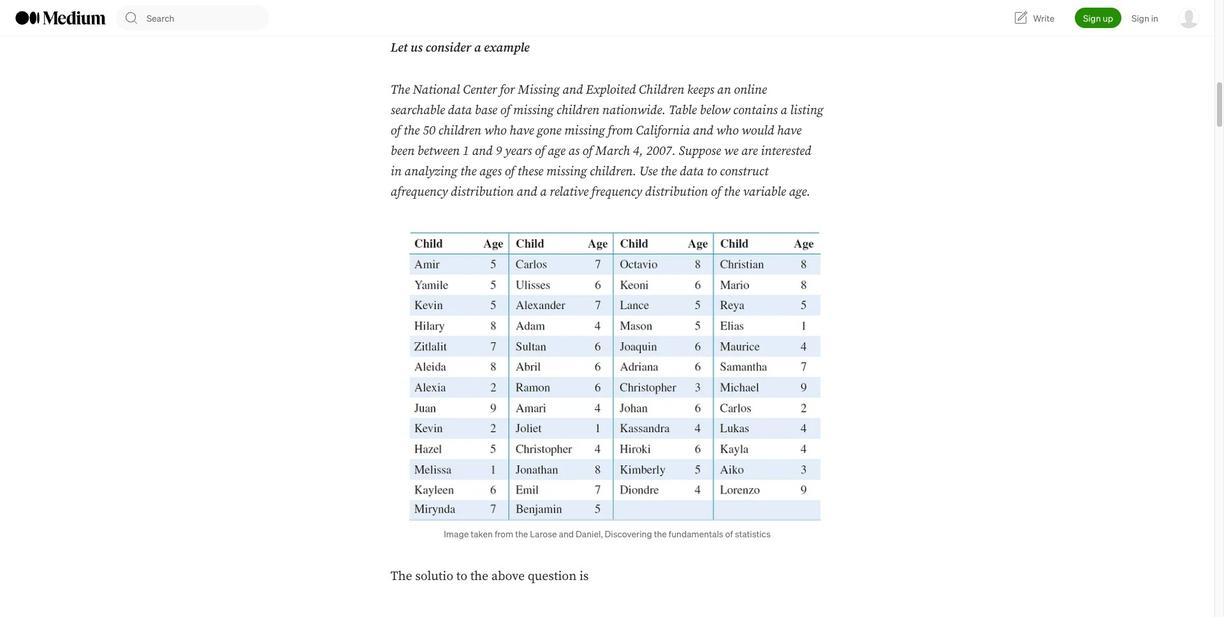 Task type: describe. For each thing, give the bounding box(es) containing it.
sign for sign up
[[1083, 12, 1101, 24]]

of right base
[[500, 102, 510, 118]]

children
[[639, 82, 684, 98]]

the right discovering
[[654, 528, 667, 539]]

of down construct
[[711, 184, 721, 200]]

sign up
[[1083, 12, 1113, 24]]

and down these
[[517, 184, 537, 200]]

california
[[636, 123, 690, 139]]

use
[[639, 164, 658, 179]]

analyzing
[[404, 164, 457, 179]]

ages
[[479, 164, 502, 179]]

of up been
[[391, 123, 400, 139]]

image
[[444, 528, 469, 539]]

9
[[495, 143, 502, 159]]

sign in link
[[1132, 12, 1159, 24]]

keeps
[[687, 82, 714, 98]]

center
[[463, 82, 497, 98]]

the down 1
[[460, 164, 476, 179]]

image taken from the larose and daniel, discovering the fundamentals of statistics
[[444, 528, 771, 539]]

the left above
[[470, 569, 489, 585]]

we
[[724, 143, 738, 159]]

base
[[475, 102, 497, 118]]

nationwide.
[[602, 102, 666, 118]]

construct
[[720, 164, 769, 179]]

relative
[[550, 184, 589, 200]]

interested
[[761, 143, 811, 159]]

the national center for missing and exploited children keeps an online searchable data base of missing children nationwide. table below contains a listing of the 50 children who have gone missing from california and who would have been between 1 and 9 years of age as of march 4, 2007. suppose we are interested in analyzing the ages of these missing children. use the data to construct afrequency distribution and a relative frequency distribution of the variable age.
[[391, 82, 823, 200]]

0 horizontal spatial to
[[456, 569, 467, 585]]

1 horizontal spatial in
[[1151, 12, 1159, 24]]

below
[[700, 102, 730, 118]]

0 vertical spatial data
[[448, 102, 472, 118]]

2 distribution from the left
[[645, 184, 708, 200]]

fundamentals
[[669, 528, 723, 539]]

0 horizontal spatial a
[[474, 40, 481, 56]]

contains
[[733, 102, 778, 118]]

from inside the national center for missing and exploited children keeps an online searchable data base of missing children nationwide. table below contains a listing of the 50 children who have gone missing from california and who would have been between 1 and 9 years of age as of march 4, 2007. suppose we are interested in analyzing the ages of these missing children. use the data to construct afrequency distribution and a relative frequency distribution of the variable age.
[[608, 123, 633, 139]]

the down construct
[[724, 184, 740, 200]]

the solutio to the above question is
[[391, 569, 589, 585]]

write image
[[1013, 10, 1028, 26]]

in inside the national center for missing and exploited children keeps an online searchable data base of missing children nationwide. table below contains a listing of the 50 children who have gone missing from california and who would have been between 1 and 9 years of age as of march 4, 2007. suppose we are interested in analyzing the ages of these missing children. use the data to construct afrequency distribution and a relative frequency distribution of the variable age.
[[391, 164, 402, 179]]

searchable
[[391, 102, 445, 118]]

statistics
[[735, 528, 771, 539]]

of left statistics
[[725, 528, 733, 539]]

the for the national center for missing and exploited children keeps an online searchable data base of missing children nationwide. table below contains a listing of the 50 children who have gone missing from california and who would have been between 1 and 9 years of age as of march 4, 2007. suppose we are interested in analyzing the ages of these missing children. use the data to construct afrequency distribution and a relative frequency distribution of the variable age.
[[391, 82, 410, 98]]

between
[[417, 143, 460, 159]]

search field
[[147, 5, 269, 31]]

taken
[[471, 528, 493, 539]]

2 horizontal spatial a
[[781, 102, 787, 118]]

gone
[[537, 123, 561, 139]]

national
[[413, 82, 460, 98]]

question
[[528, 569, 577, 585]]

suppose
[[679, 143, 721, 159]]

example
[[484, 40, 530, 56]]

0 horizontal spatial children
[[438, 123, 481, 139]]

for
[[500, 82, 515, 98]]



Task type: locate. For each thing, give the bounding box(es) containing it.
of left age
[[535, 143, 545, 159]]

0 vertical spatial a
[[474, 40, 481, 56]]

2 sign from the left
[[1132, 12, 1150, 24]]

from right taken
[[495, 528, 513, 539]]

march
[[595, 143, 630, 159]]

distribution down use
[[645, 184, 708, 200]]

write
[[1033, 12, 1055, 24]]

missing
[[518, 82, 560, 98]]

1 vertical spatial children
[[438, 123, 481, 139]]

discovering
[[605, 528, 652, 539]]

1 vertical spatial missing
[[564, 123, 605, 139]]

1 have from the left
[[510, 123, 534, 139]]

2 who from the left
[[716, 123, 739, 139]]

sign for sign in
[[1132, 12, 1150, 24]]

1 horizontal spatial children
[[557, 102, 599, 118]]

0 vertical spatial missing
[[513, 102, 554, 118]]

the up searchable
[[391, 82, 410, 98]]

0 horizontal spatial from
[[495, 528, 513, 539]]

these
[[517, 164, 543, 179]]

2 vertical spatial a
[[540, 184, 547, 200]]

distribution
[[451, 184, 514, 200], [645, 184, 708, 200]]

online
[[734, 82, 767, 98]]

50
[[423, 123, 436, 139]]

1 sign from the left
[[1083, 12, 1101, 24]]

children up gone
[[557, 102, 599, 118]]

let
[[391, 40, 408, 56]]

frequency
[[591, 184, 642, 200]]

0 horizontal spatial in
[[391, 164, 402, 179]]

1 horizontal spatial who
[[716, 123, 739, 139]]

data down suppose at top
[[680, 164, 704, 179]]

are
[[741, 143, 758, 159]]

1 vertical spatial to
[[456, 569, 467, 585]]

missing up as
[[564, 123, 605, 139]]

of
[[500, 102, 510, 118], [391, 123, 400, 139], [535, 143, 545, 159], [582, 143, 592, 159], [505, 164, 515, 179], [711, 184, 721, 200], [725, 528, 733, 539]]

the left larose
[[515, 528, 528, 539]]

to inside the national center for missing and exploited children keeps an online searchable data base of missing children nationwide. table below contains a listing of the 50 children who have gone missing from california and who would have been between 1 and 9 years of age as of march 4, 2007. suppose we are interested in analyzing the ages of these missing children. use the data to construct afrequency distribution and a relative frequency distribution of the variable age.
[[707, 164, 717, 179]]

and right larose
[[559, 528, 574, 539]]

0 vertical spatial children
[[557, 102, 599, 118]]

1 the from the top
[[391, 82, 410, 98]]

0 horizontal spatial data
[[448, 102, 472, 118]]

up
[[1103, 12, 1113, 24]]

children
[[557, 102, 599, 118], [438, 123, 481, 139]]

a down these
[[540, 184, 547, 200]]

in down been
[[391, 164, 402, 179]]

2 the from the top
[[391, 569, 412, 585]]

exploited
[[586, 82, 636, 98]]

listing
[[790, 102, 823, 118]]

write link
[[1013, 10, 1055, 26]]

children.
[[590, 164, 636, 179]]

a left example
[[474, 40, 481, 56]]

in right up
[[1151, 12, 1159, 24]]

sign
[[1083, 12, 1101, 24], [1132, 12, 1150, 24]]

the inside the national center for missing and exploited children keeps an online searchable data base of missing children nationwide. table below contains a listing of the 50 children who have gone missing from california and who would have been between 1 and 9 years of age as of march 4, 2007. suppose we are interested in analyzing the ages of these missing children. use the data to construct afrequency distribution and a relative frequency distribution of the variable age.
[[391, 82, 410, 98]]

0 horizontal spatial who
[[484, 123, 507, 139]]

as
[[568, 143, 579, 159]]

0 vertical spatial to
[[707, 164, 717, 179]]

1 distribution from the left
[[451, 184, 514, 200]]

distribution down ages
[[451, 184, 514, 200]]

1 vertical spatial data
[[680, 164, 704, 179]]

solutio
[[415, 569, 453, 585]]

data
[[448, 102, 472, 118], [680, 164, 704, 179]]

1 horizontal spatial distribution
[[645, 184, 708, 200]]

1 horizontal spatial from
[[608, 123, 633, 139]]

daniel,
[[576, 528, 603, 539]]

table
[[669, 102, 697, 118]]

sign right up
[[1132, 12, 1150, 24]]

afrequency
[[391, 184, 448, 200]]

an
[[717, 82, 731, 98]]

and
[[563, 82, 583, 98], [693, 123, 713, 139], [472, 143, 493, 159], [517, 184, 537, 200], [559, 528, 574, 539]]

1 vertical spatial in
[[391, 164, 402, 179]]

a left listing
[[781, 102, 787, 118]]

years
[[505, 143, 532, 159]]

1 vertical spatial from
[[495, 528, 513, 539]]

let us consider a example
[[391, 40, 530, 56]]

age
[[548, 143, 565, 159]]

would
[[742, 123, 774, 139]]

the right use
[[661, 164, 677, 179]]

the left 50
[[403, 123, 420, 139]]

and right 1
[[472, 143, 493, 159]]

1
[[463, 143, 469, 159]]

0 horizontal spatial distribution
[[451, 184, 514, 200]]

0 horizontal spatial sign
[[1083, 12, 1101, 24]]

in
[[1151, 12, 1159, 24], [391, 164, 402, 179]]

us
[[410, 40, 423, 56]]

of right as
[[582, 143, 592, 159]]

2007.
[[646, 143, 676, 159]]

1 horizontal spatial to
[[707, 164, 717, 179]]

sign inside button
[[1083, 12, 1101, 24]]

0 horizontal spatial have
[[510, 123, 534, 139]]

2 vertical spatial missing
[[546, 164, 587, 179]]

and right missing
[[563, 82, 583, 98]]

have
[[510, 123, 534, 139], [777, 123, 802, 139]]

and up suppose at top
[[693, 123, 713, 139]]

the left solutio
[[391, 569, 412, 585]]

who up "9"
[[484, 123, 507, 139]]

of right ages
[[505, 164, 515, 179]]

1 horizontal spatial data
[[680, 164, 704, 179]]

the
[[403, 123, 420, 139], [460, 164, 476, 179], [661, 164, 677, 179], [724, 184, 740, 200], [515, 528, 528, 539], [654, 528, 667, 539], [470, 569, 489, 585]]

been
[[391, 143, 414, 159]]

2 have from the left
[[777, 123, 802, 139]]

consider
[[425, 40, 471, 56]]

4,
[[633, 143, 643, 159]]

0 vertical spatial in
[[1151, 12, 1159, 24]]

1 horizontal spatial have
[[777, 123, 802, 139]]

0 vertical spatial from
[[608, 123, 633, 139]]

to right solutio
[[456, 569, 467, 585]]

above
[[491, 569, 525, 585]]

1 horizontal spatial a
[[540, 184, 547, 200]]

the
[[391, 82, 410, 98], [391, 569, 412, 585]]

variable
[[743, 184, 786, 200]]

missing up relative
[[546, 164, 587, 179]]

1 vertical spatial the
[[391, 569, 412, 585]]

larose
[[530, 528, 557, 539]]

to
[[707, 164, 717, 179], [456, 569, 467, 585]]

have up years
[[510, 123, 534, 139]]

sign in
[[1132, 12, 1159, 24]]

who up we
[[716, 123, 739, 139]]

homepage image
[[15, 11, 106, 25]]

the for the solutio to the above question is
[[391, 569, 412, 585]]

who
[[484, 123, 507, 139], [716, 123, 739, 139]]

1 vertical spatial a
[[781, 102, 787, 118]]

sign up button
[[1075, 8, 1122, 28]]

age.
[[789, 184, 811, 200]]

have up interested
[[777, 123, 802, 139]]

children up 1
[[438, 123, 481, 139]]

missing
[[513, 102, 554, 118], [564, 123, 605, 139], [546, 164, 587, 179]]

from up the march
[[608, 123, 633, 139]]

from
[[608, 123, 633, 139], [495, 528, 513, 539]]

0 vertical spatial the
[[391, 82, 410, 98]]

is
[[580, 569, 589, 585]]

data left base
[[448, 102, 472, 118]]

missing down missing
[[513, 102, 554, 118]]

sign left up
[[1083, 12, 1101, 24]]

1 horizontal spatial sign
[[1132, 12, 1150, 24]]

to down suppose at top
[[707, 164, 717, 179]]

a
[[474, 40, 481, 56], [781, 102, 787, 118], [540, 184, 547, 200]]

1 who from the left
[[484, 123, 507, 139]]



Task type: vqa. For each thing, say whether or not it's contained in the screenshot.
contains
yes



